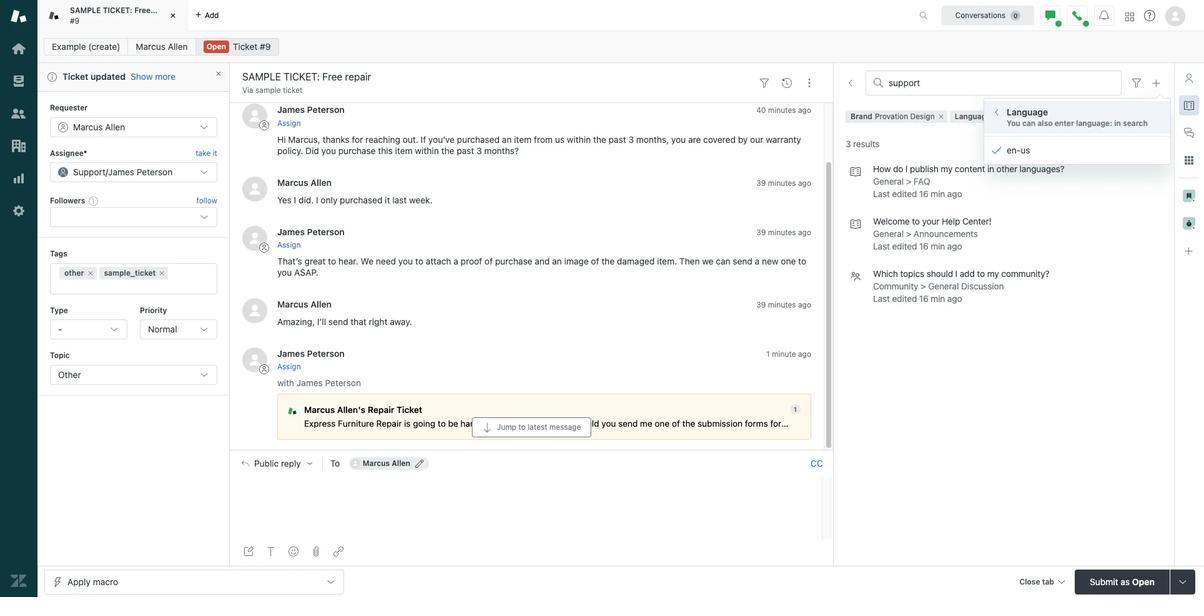 Task type: vqa. For each thing, say whether or not it's contained in the screenshot.
STARTED on the top of the page
no



Task type: describe. For each thing, give the bounding box(es) containing it.
purchased inside hi marcus, thanks for reaching out. if you've purchased an item from us within the past 3 months, you are covered by our warranty policy. did you purchase this item within the past 3 months?
[[457, 134, 500, 145]]

allen up only
[[311, 177, 332, 188]]

16 for i
[[919, 189, 929, 199]]

furniture
[[338, 419, 374, 429]]

3 39 minutes ago from the top
[[756, 300, 811, 310]]

to left hear.
[[328, 256, 336, 267]]

edited inside ‭welcome to your help center!‬ ‭general‬ > ‭announcements‬ last edited 16 min ago
[[892, 241, 917, 252]]

jump to latest message button
[[472, 418, 591, 438]]

topics
[[900, 269, 924, 279]]

also
[[1038, 119, 1053, 128]]

free
[[134, 6, 151, 15]]

4 avatar image from the top
[[242, 298, 267, 323]]

marcus allen link inside secondary element
[[128, 38, 196, 56]]

ticket inside marcus allen's repair ticket express furniture repair is going to be handling his armchair repair. could you send me one of the submission forms for a repair? i'm out of physical copies in the office
[[397, 405, 422, 415]]

bookmarks image
[[1183, 190, 1195, 202]]

1 horizontal spatial 3
[[628, 134, 634, 145]]

the left months,
[[593, 134, 606, 145]]

‭announcements‬
[[914, 229, 978, 239]]

2 avatar image from the top
[[242, 177, 267, 202]]

‭welcome to your help center!‬ ‭general‬ > ‭announcements‬ last edited 16 min ago
[[873, 216, 992, 252]]

marcus allen inside secondary element
[[136, 41, 188, 52]]

in for search
[[1114, 119, 1121, 128]]

add button
[[187, 0, 226, 31]]

topic element
[[50, 365, 217, 385]]

week.
[[409, 195, 433, 205]]

allen left edit user icon
[[392, 459, 410, 469]]

marcus allen link for yes
[[277, 177, 332, 188]]

languages?‬
[[1020, 164, 1065, 174]]

james right "with"
[[297, 378, 323, 389]]

you down the that's
[[277, 267, 292, 278]]

0 vertical spatial remove image
[[937, 113, 945, 121]]

close
[[1020, 577, 1040, 587]]

marcus up amazing,
[[277, 299, 308, 310]]

peterson up "allen's"
[[325, 378, 361, 389]]

close image
[[167, 9, 179, 22]]

i inside ‭which topics should i add to my community?‬ community > general discussion last edited 16 min ago
[[955, 269, 958, 279]]

#9 inside sample ticket: free repair #9
[[70, 16, 79, 25]]

for inside hi marcus, thanks for reaching out. if you've purchased an item from us within the past 3 months, you are covered by our warranty policy. did you purchase this item within the past 3 months?
[[352, 134, 363, 145]]

james peterson link for great
[[277, 226, 345, 237]]

0 horizontal spatial send
[[328, 317, 348, 327]]

community?‬
[[1001, 269, 1050, 279]]

office
[[949, 419, 972, 429]]

attach
[[426, 256, 451, 267]]

1 vertical spatial other
[[64, 268, 84, 278]]

minutes for amazing, i'll send that right away.
[[768, 300, 796, 310]]

of right out
[[851, 419, 859, 429]]

button displays agent's chat status as online. image
[[1046, 10, 1056, 20]]

1 horizontal spatial open
[[1132, 577, 1155, 587]]

i right yes
[[294, 195, 296, 205]]

in inside marcus allen's repair ticket express furniture repair is going to be handling his armchair repair. could you send me one of the submission forms for a repair? i'm out of physical copies in the office
[[925, 419, 932, 429]]

min for i
[[931, 294, 945, 304]]

16 inside ‭welcome to your help center!‬ ‭general‬ > ‭announcements‬ last edited 16 min ago
[[919, 241, 929, 252]]

the left submission
[[682, 419, 695, 429]]

close ticket collision notification image
[[215, 70, 222, 77]]

1 vertical spatial purchased
[[340, 195, 382, 205]]

clear filters
[[1031, 111, 1078, 121]]

language for language you can also enter language: in search
[[1007, 107, 1048, 117]]

close tab button
[[1014, 570, 1070, 597]]

en-us menu item
[[984, 139, 1170, 162]]

hear.
[[338, 256, 358, 267]]

item.
[[657, 256, 677, 267]]

1 minute ago text field
[[766, 350, 811, 359]]

to left attach
[[415, 256, 423, 267]]

marcus.allen@example.com image
[[350, 459, 360, 469]]

39 minutes ago text field for that's great to hear. we need you to attach a proof of purchase and an image of the damaged item. then we can send a new one to you asap.
[[756, 228, 811, 237]]

james peterson assign for marcus,
[[277, 105, 345, 128]]

for inside marcus allen's repair ticket express furniture repair is going to be handling his armchair repair. could you send me one of the submission forms for a repair? i'm out of physical copies in the office
[[770, 419, 781, 429]]

marcus allen up amazing,
[[277, 299, 332, 310]]

is
[[404, 419, 411, 429]]

allen's
[[337, 405, 365, 415]]

zendesk support image
[[11, 8, 27, 24]]

of right "me"
[[672, 419, 680, 429]]

search
[[1123, 119, 1148, 128]]

the down you've
[[441, 145, 454, 156]]

ago inside "‭how do i publish my content in other languages?‬ ‭general‬ > ‭faq‬ last edited 16 min ago"
[[947, 189, 962, 199]]

2 horizontal spatial 3
[[846, 139, 851, 149]]

time tracking image
[[1183, 217, 1195, 230]]

in for other
[[987, 164, 994, 174]]

out.
[[403, 134, 418, 145]]

‭faq‬
[[914, 176, 930, 187]]

16 for should
[[919, 294, 929, 304]]

peterson for fifth avatar from the bottom
[[307, 105, 345, 115]]

marcus allen link for amazing,
[[277, 299, 332, 310]]

follow button
[[196, 196, 217, 207]]

asap.
[[294, 267, 318, 278]]

‭which topics should i add to my community?‬ community > general discussion last edited 16 min ago
[[873, 269, 1050, 304]]

conversationlabel log
[[230, 94, 972, 451]]

ticket for ticket updated show more
[[62, 71, 88, 82]]

follow
[[196, 196, 217, 206]]

1 for 1 minute ago
[[766, 350, 770, 359]]

james for fifth avatar from the bottom
[[277, 105, 305, 115]]

it inside button
[[213, 148, 217, 158]]

0 horizontal spatial filter image
[[759, 78, 769, 88]]

filters
[[1055, 111, 1078, 121]]

you
[[1007, 119, 1020, 128]]

take it button
[[196, 147, 217, 160]]

send inside that's great to hear. we need you to attach a proof of purchase and an image of the damaged item. then we can send a new one to you asap.
[[733, 256, 753, 267]]

min for publish
[[931, 189, 945, 199]]

center!‬
[[962, 216, 992, 227]]

that's great to hear. we need you to attach a proof of purchase and an image of the damaged item. then we can send a new one to you asap.
[[277, 256, 809, 278]]

1 vertical spatial repair
[[376, 419, 402, 429]]

3 james peterson assign from the top
[[277, 348, 345, 372]]

results
[[853, 139, 880, 149]]

assignee* element
[[50, 162, 217, 182]]

customer context image
[[1184, 73, 1194, 83]]

> inside ‭welcome to your help center!‬ ‭general‬ > ‭announcements‬ last edited 16 min ago
[[906, 229, 911, 239]]

marcus up yes
[[277, 177, 308, 188]]

(create)
[[88, 41, 120, 52]]

one inside marcus allen's repair ticket express furniture repair is going to be handling his armchair repair. could you send me one of the submission forms for a repair? i'm out of physical copies in the office
[[655, 419, 670, 429]]

0 horizontal spatial en-
[[993, 112, 1006, 121]]

marcus allen's repair ticket express furniture repair is going to be handling his armchair repair. could you send me one of the submission forms for a repair? i'm out of physical copies in the office
[[304, 405, 972, 429]]

edited for do
[[892, 189, 917, 199]]

the left office on the bottom of page
[[934, 419, 947, 429]]

0 vertical spatial repair
[[368, 405, 394, 415]]

general
[[928, 281, 959, 292]]

assign button for that's
[[277, 240, 301, 251]]

insert emojis image
[[289, 547, 299, 557]]

back image
[[846, 78, 856, 88]]

covered
[[703, 134, 736, 145]]

could
[[576, 419, 599, 429]]

info on adding followers image
[[89, 196, 99, 206]]

warranty
[[766, 134, 801, 145]]

only
[[321, 195, 338, 205]]

forms
[[745, 419, 768, 429]]

away.
[[390, 317, 412, 327]]

are
[[688, 134, 701, 145]]

en- inside menu item
[[1007, 145, 1021, 156]]

example
[[52, 41, 86, 52]]

39 minutes ago text field for yes i did. i only purchased it last week.
[[756, 178, 811, 188]]

latest
[[528, 423, 547, 432]]

provation
[[875, 112, 908, 121]]

cc button
[[811, 459, 823, 470]]

sample
[[255, 86, 281, 95]]

cc
[[811, 459, 823, 469]]

notifications image
[[1099, 10, 1109, 20]]

open inside secondary element
[[207, 42, 226, 51]]

create or request article image
[[1152, 78, 1162, 88]]

3 avatar image from the top
[[242, 226, 267, 251]]

language for language en-us
[[955, 112, 991, 121]]

publish
[[910, 164, 939, 174]]

39 for week.
[[756, 178, 766, 188]]

39 minutes ago text field
[[756, 300, 811, 310]]

jump to latest message
[[497, 423, 581, 432]]

0 vertical spatial item
[[514, 134, 532, 145]]

show
[[131, 71, 153, 82]]

other
[[58, 369, 81, 380]]

‭general‬ inside ‭welcome to your help center!‬ ‭general‬ > ‭announcements‬ last edited 16 min ago
[[873, 229, 904, 239]]

with james peterson
[[277, 378, 361, 389]]

send inside marcus allen's repair ticket express furniture repair is going to be handling his armchair repair. could you send me one of the submission forms for a repair? i'm out of physical copies in the office
[[618, 419, 638, 429]]

0 horizontal spatial a
[[454, 256, 458, 267]]

out
[[835, 419, 848, 429]]

via sample ticket
[[242, 86, 303, 95]]

james for 1st avatar from the bottom of the conversationlabel log
[[277, 348, 305, 359]]

‭how
[[873, 164, 891, 174]]

last
[[392, 195, 407, 205]]

40 minutes ago text field
[[756, 106, 811, 115]]

normal button
[[140, 320, 217, 340]]

0 horizontal spatial 3
[[477, 145, 482, 156]]

followers element
[[50, 208, 217, 228]]

public reply button
[[230, 451, 322, 477]]

0 horizontal spatial past
[[457, 145, 474, 156]]

0 vertical spatial within
[[567, 134, 591, 145]]

1 vertical spatial item
[[395, 145, 413, 156]]

format text image
[[266, 547, 276, 557]]

add inside ‭which topics should i add to my community?‬ community > general discussion last edited 16 min ago
[[960, 269, 975, 279]]

repair?
[[791, 419, 818, 429]]

3 39 from the top
[[756, 300, 766, 310]]

support
[[73, 167, 106, 177]]

knowledge image
[[1184, 101, 1194, 111]]

we
[[361, 256, 374, 267]]

an inside that's great to hear. we need you to attach a proof of purchase and an image of the damaged item. then we can send a new one to you asap.
[[552, 256, 562, 267]]

james peterson assign for great
[[277, 226, 345, 250]]

did.
[[299, 195, 314, 205]]

ago inside ‭welcome to your help center!‬ ‭general‬ > ‭announcements‬ last edited 16 min ago
[[947, 241, 962, 252]]

3 assign from the top
[[277, 362, 301, 372]]

me
[[640, 419, 652, 429]]

apps image
[[1184, 156, 1194, 166]]

0 horizontal spatial within
[[415, 145, 439, 156]]

amazing,
[[277, 317, 315, 327]]

‭how do i publish my content in other languages?‬ ‭general‬ > ‭faq‬ last edited 16 min ago
[[873, 164, 1065, 199]]

ticket for ticket #9
[[233, 41, 258, 52]]

if
[[421, 134, 426, 145]]

new
[[762, 256, 779, 267]]

zendesk image
[[11, 573, 27, 590]]

james inside assignee* element
[[108, 167, 134, 177]]

menu containing language
[[984, 98, 1171, 165]]

that's
[[277, 256, 302, 267]]

3 assign button from the top
[[277, 362, 301, 373]]



Task type: locate. For each thing, give the bounding box(es) containing it.
‭general‬ inside "‭how do i publish my content in other languages?‬ ‭general‬ > ‭faq‬ last edited 16 min ago"
[[873, 176, 904, 187]]

ticket up "is"
[[397, 405, 422, 415]]

edited down ‭faq‬
[[892, 189, 917, 199]]

tab
[[37, 0, 187, 31]]

1 horizontal spatial it
[[385, 195, 390, 205]]

3 last from the top
[[873, 294, 890, 304]]

get help image
[[1144, 10, 1155, 21]]

1 horizontal spatial add
[[960, 269, 975, 279]]

last for ‭how do i publish my content in other languages?‬ ‭general‬ > ‭faq‬ last edited 16 min ago
[[873, 189, 890, 199]]

hide composer image
[[526, 446, 536, 456]]

39 minutes ago text field down warranty
[[756, 178, 811, 188]]

you've
[[428, 134, 455, 145]]

by
[[738, 134, 748, 145]]

your
[[922, 216, 940, 227]]

1 vertical spatial #9
[[260, 41, 271, 52]]

#9
[[70, 16, 79, 25], [260, 41, 271, 52]]

last inside ‭welcome to your help center!‬ ‭general‬ > ‭announcements‬ last edited 16 min ago
[[873, 241, 890, 252]]

16 down ‭announcements‬
[[919, 241, 929, 252]]

admin image
[[11, 203, 27, 219]]

to inside button
[[519, 423, 526, 432]]

1 horizontal spatial us
[[1006, 112, 1014, 121]]

one inside that's great to hear. we need you to attach a proof of purchase and an image of the damaged item. then we can send a new one to you asap.
[[781, 256, 796, 267]]

3 edited from the top
[[892, 294, 917, 304]]

to
[[912, 216, 920, 227], [328, 256, 336, 267], [415, 256, 423, 267], [798, 256, 806, 267], [977, 269, 985, 279], [438, 419, 446, 429], [519, 423, 526, 432]]

‭general‬ down ‭welcome
[[873, 229, 904, 239]]

1 horizontal spatial can
[[1022, 119, 1036, 128]]

0 vertical spatial assign
[[277, 118, 301, 128]]

1 vertical spatial one
[[655, 419, 670, 429]]

Subject field
[[240, 69, 751, 84]]

sample ticket: free repair #9
[[70, 6, 174, 25]]

1 last from the top
[[873, 189, 890, 199]]

it right the take
[[213, 148, 217, 158]]

other
[[997, 164, 1017, 174], [64, 268, 84, 278]]

> inside "‭how do i publish my content in other languages?‬ ‭general‬ > ‭faq‬ last edited 16 min ago"
[[906, 176, 911, 187]]

allen down close icon
[[168, 41, 188, 52]]

2 39 minutes ago text field from the top
[[756, 228, 811, 237]]

1 39 minutes ago text field from the top
[[756, 178, 811, 188]]

0 horizontal spatial in
[[925, 419, 932, 429]]

to
[[330, 459, 340, 469]]

39 for attach
[[756, 228, 766, 237]]

for
[[352, 134, 363, 145], [770, 419, 781, 429]]

ticket
[[283, 86, 303, 95]]

3 left months,
[[628, 134, 634, 145]]

secondary element
[[37, 34, 1204, 59]]

1 horizontal spatial an
[[552, 256, 562, 267]]

marcus allen inside requester element
[[73, 122, 125, 132]]

james peterson link up with james peterson
[[277, 348, 345, 359]]

views image
[[11, 73, 27, 89]]

an
[[502, 134, 512, 145], [552, 256, 562, 267]]

1 vertical spatial 39 minutes ago text field
[[756, 228, 811, 237]]

type
[[50, 306, 68, 315]]

edited down community
[[892, 294, 917, 304]]

support / james peterson
[[73, 167, 173, 177]]

an up months?
[[502, 134, 512, 145]]

4 minutes from the top
[[768, 300, 796, 310]]

1 vertical spatial it
[[385, 195, 390, 205]]

can right "we"
[[716, 256, 730, 267]]

other inside "‭how do i publish my content in other languages?‬ ‭general‬ > ‭faq‬ last edited 16 min ago"
[[997, 164, 1017, 174]]

apply macro
[[67, 577, 118, 587]]

‭welcome
[[873, 216, 910, 227]]

language:
[[1076, 119, 1112, 128]]

0 horizontal spatial 1
[[766, 350, 770, 359]]

0 horizontal spatial one
[[655, 419, 670, 429]]

0 vertical spatial 1
[[766, 350, 770, 359]]

in inside language you can also enter language: in search
[[1114, 119, 1121, 128]]

0 horizontal spatial ticket
[[62, 71, 88, 82]]

more
[[155, 71, 176, 82]]

marcus allen link up "did."
[[277, 177, 332, 188]]

en- down you
[[1007, 145, 1021, 156]]

submit as open
[[1090, 577, 1155, 587]]

remove image for left remove icon
[[158, 270, 166, 277]]

remove image for remove icon to the top
[[1016, 113, 1024, 121]]

ticket up via
[[233, 41, 258, 52]]

yes
[[277, 195, 292, 205]]

assign for hi
[[277, 118, 301, 128]]

the
[[593, 134, 606, 145], [441, 145, 454, 156], [602, 256, 615, 267], [682, 419, 695, 429], [934, 419, 947, 429]]

min inside ‭welcome to your help center!‬ ‭general‬ > ‭announcements‬ last edited 16 min ago
[[931, 241, 945, 252]]

organizations image
[[11, 138, 27, 154]]

0 vertical spatial in
[[1114, 119, 1121, 128]]

his
[[497, 419, 509, 429]]

1 horizontal spatial #9
[[260, 41, 271, 52]]

3 16 from the top
[[919, 294, 929, 304]]

assign button up the that's
[[277, 240, 301, 251]]

to inside ‭which topics should i add to my community?‬ community > general discussion last edited 16 min ago
[[977, 269, 985, 279]]

1 vertical spatial can
[[716, 256, 730, 267]]

a left new
[[755, 256, 760, 267]]

edit user image
[[415, 460, 424, 469]]

past left months,
[[609, 134, 626, 145]]

1 horizontal spatial other
[[997, 164, 1017, 174]]

0 vertical spatial other
[[997, 164, 1017, 174]]

0 horizontal spatial an
[[502, 134, 512, 145]]

sample
[[70, 6, 101, 15]]

remove image right sample_ticket
[[158, 270, 166, 277]]

2 assign button from the top
[[277, 240, 301, 251]]

0 horizontal spatial remove image
[[87, 270, 94, 277]]

1 vertical spatial ticket
[[62, 71, 88, 82]]

peterson inside assignee* element
[[137, 167, 173, 177]]

2 min from the top
[[931, 241, 945, 252]]

updated
[[91, 71, 126, 82]]

> down ‭welcome
[[906, 229, 911, 239]]

39 minutes ago for week.
[[756, 178, 811, 188]]

add up discussion
[[960, 269, 975, 279]]

2 16 from the top
[[919, 241, 929, 252]]

alert containing ticket updated
[[37, 63, 230, 92]]

marcus inside requester element
[[73, 122, 103, 132]]

open up close ticket collision notification 'image'
[[207, 42, 226, 51]]

1 horizontal spatial remove image
[[1016, 113, 1024, 121]]

james peterson link for marcus,
[[277, 105, 345, 115]]

the inside that's great to hear. we need you to attach a proof of purchase and an image of the damaged item. then we can send a new one to you asap.
[[602, 256, 615, 267]]

edited inside ‭which topics should i add to my community?‬ community > general discussion last edited 16 min ago
[[892, 294, 917, 304]]

macro
[[93, 577, 118, 587]]

example (create) button
[[44, 38, 128, 56]]

1 avatar image from the top
[[242, 104, 267, 129]]

0 vertical spatial one
[[781, 256, 796, 267]]

james for third avatar from the bottom of the conversationlabel log
[[277, 226, 305, 237]]

language menu item
[[984, 101, 1170, 134]]

tabs tab list
[[37, 0, 906, 31]]

1 horizontal spatial past
[[609, 134, 626, 145]]

great
[[305, 256, 326, 267]]

0 horizontal spatial purchase
[[338, 145, 376, 156]]

1 vertical spatial 39
[[756, 228, 766, 237]]

0 vertical spatial an
[[502, 134, 512, 145]]

2 minutes from the top
[[768, 178, 796, 188]]

my right publish
[[941, 164, 953, 174]]

menu
[[984, 98, 1171, 165]]

2 horizontal spatial in
[[1114, 119, 1121, 128]]

2 james peterson link from the top
[[277, 226, 345, 237]]

1 vertical spatial min
[[931, 241, 945, 252]]

2 39 minutes ago from the top
[[756, 228, 811, 237]]

1 vertical spatial purchase
[[495, 256, 532, 267]]

it left last
[[385, 195, 390, 205]]

conversations button
[[942, 5, 1034, 25]]

months?
[[484, 145, 519, 156]]

1 horizontal spatial purchase
[[495, 256, 532, 267]]

edited for topics
[[892, 294, 917, 304]]

1 horizontal spatial remove image
[[937, 113, 945, 121]]

design
[[910, 112, 935, 121]]

my inside ‭which topics should i add to my community?‬ community > general discussion last edited 16 min ago
[[987, 269, 999, 279]]

‭general‬
[[873, 176, 904, 187], [873, 229, 904, 239]]

0 horizontal spatial language
[[955, 112, 991, 121]]

1 39 minutes ago from the top
[[756, 178, 811, 188]]

followers
[[50, 196, 85, 206]]

the left damaged
[[602, 256, 615, 267]]

0 vertical spatial remove image
[[1016, 113, 1024, 121]]

39 minutes ago up new
[[756, 228, 811, 237]]

brand provation design
[[851, 112, 935, 121]]

0 vertical spatial 39
[[756, 178, 766, 188]]

apply
[[67, 577, 91, 587]]

i'll
[[317, 317, 326, 327]]

item left the from
[[514, 134, 532, 145]]

16 down ‭faq‬
[[919, 189, 929, 199]]

1 james peterson assign from the top
[[277, 105, 345, 128]]

1 up the repair?
[[794, 406, 797, 414]]

submit
[[1090, 577, 1118, 587]]

reaching
[[365, 134, 400, 145]]

open right as at the bottom of page
[[1132, 577, 1155, 587]]

0 vertical spatial ‭general‬
[[873, 176, 904, 187]]

marcus up express
[[304, 405, 335, 415]]

2 vertical spatial us
[[1021, 145, 1030, 156]]

min inside "‭how do i publish my content in other languages?‬ ‭general‬ > ‭faq‬ last edited 16 min ago"
[[931, 189, 945, 199]]

1 vertical spatial 39 minutes ago
[[756, 228, 811, 237]]

assign button up hi
[[277, 118, 301, 129]]

0 horizontal spatial it
[[213, 148, 217, 158]]

1 vertical spatial en-
[[1007, 145, 1021, 156]]

of right image
[[591, 256, 599, 267]]

reply
[[281, 459, 301, 469]]

repair.
[[548, 419, 573, 429]]

1 horizontal spatial a
[[755, 256, 760, 267]]

min inside ‭which topics should i add to my community?‬ community > general discussion last edited 16 min ago
[[931, 294, 945, 304]]

add inside dropdown button
[[205, 10, 219, 20]]

physical
[[861, 419, 894, 429]]

1 vertical spatial add
[[960, 269, 975, 279]]

1 james peterson link from the top
[[277, 105, 345, 115]]

peterson for third avatar from the bottom of the conversationlabel log
[[307, 226, 345, 237]]

39 down our
[[756, 178, 766, 188]]

2 vertical spatial last
[[873, 294, 890, 304]]

remove image right design
[[937, 113, 945, 121]]

2 last from the top
[[873, 241, 890, 252]]

5 avatar image from the top
[[242, 348, 267, 373]]

a left proof
[[454, 256, 458, 267]]

3 results
[[846, 139, 880, 149]]

0 vertical spatial my
[[941, 164, 953, 174]]

minutes up new
[[768, 228, 796, 237]]

help
[[942, 216, 960, 227]]

message
[[549, 423, 581, 432]]

assign button
[[277, 118, 301, 129], [277, 240, 301, 251], [277, 362, 301, 373]]

ticket
[[233, 41, 258, 52], [62, 71, 88, 82], [397, 405, 422, 415]]

0 horizontal spatial add
[[205, 10, 219, 20]]

0 vertical spatial james peterson link
[[277, 105, 345, 115]]

add right close icon
[[205, 10, 219, 20]]

remove image left sample_ticket
[[87, 270, 94, 277]]

one right new
[[781, 256, 796, 267]]

1
[[766, 350, 770, 359], [794, 406, 797, 414]]

i right "did."
[[316, 195, 318, 205]]

1 horizontal spatial in
[[987, 164, 994, 174]]

> left ‭faq‬
[[906, 176, 911, 187]]

1 ‭general‬ from the top
[[873, 176, 904, 187]]

marcus inside secondary element
[[136, 41, 165, 52]]

1 minutes from the top
[[768, 106, 796, 115]]

minutes down new
[[768, 300, 796, 310]]

assign up "with"
[[277, 362, 301, 372]]

policy.
[[277, 145, 303, 156]]

edited
[[892, 189, 917, 199], [892, 241, 917, 252], [892, 294, 917, 304]]

in
[[1114, 119, 1121, 128], [987, 164, 994, 174], [925, 419, 932, 429]]

0 vertical spatial ticket
[[233, 41, 258, 52]]

marcus,
[[288, 134, 320, 145]]

ticket inside secondary element
[[233, 41, 258, 52]]

damaged
[[617, 256, 655, 267]]

ago inside ‭which topics should i add to my community?‬ community > general discussion last edited 16 min ago
[[947, 294, 962, 304]]

39 minutes ago for attach
[[756, 228, 811, 237]]

tab containing sample ticket: free repair
[[37, 0, 187, 31]]

16 inside "‭how do i publish my content in other languages?‬ ‭general‬ > ‭faq‬ last edited 16 min ago"
[[919, 189, 929, 199]]

show more button
[[131, 71, 176, 83]]

39
[[756, 178, 766, 188], [756, 228, 766, 237], [756, 300, 766, 310]]

you down thanks
[[321, 145, 336, 156]]

last inside "‭how do i publish my content in other languages?‬ ‭general‬ > ‭faq‬ last edited 16 min ago"
[[873, 189, 890, 199]]

within right the from
[[567, 134, 591, 145]]

2 assign from the top
[[277, 240, 301, 250]]

james up "with"
[[277, 348, 305, 359]]

0 horizontal spatial #9
[[70, 16, 79, 25]]

you inside marcus allen's repair ticket express furniture repair is going to be handling his armchair repair. could you send me one of the submission forms for a repair? i'm out of physical copies in the office
[[602, 419, 616, 429]]

add attachment image
[[311, 547, 321, 557]]

an inside hi marcus, thanks for reaching out. if you've purchased an item from us within the past 3 months, you are covered by our warranty policy. did you purchase this item within the past 3 months?
[[502, 134, 512, 145]]

2 edited from the top
[[892, 241, 917, 252]]

add link (cmd k) image
[[334, 547, 344, 557]]

to right new
[[798, 256, 806, 267]]

1 vertical spatial assign button
[[277, 240, 301, 251]]

close tab
[[1020, 577, 1054, 587]]

james down "ticket"
[[277, 105, 305, 115]]

can inside that's great to hear. we need you to attach a proof of purchase and an image of the damaged item. then we can send a new one to you asap.
[[716, 256, 730, 267]]

hi
[[277, 134, 286, 145]]

1 horizontal spatial 1
[[794, 406, 797, 414]]

displays possible ticket submission types image
[[1178, 577, 1188, 587]]

to inside ‭welcome to your help center!‬ ‭general‬ > ‭announcements‬ last edited 16 min ago
[[912, 216, 920, 227]]

1 assign button from the top
[[277, 118, 301, 129]]

minutes for that's great to hear. we need you to attach a proof of purchase and an image of the damaged item. then we can send a new one to you asap.
[[768, 228, 796, 237]]

item down out.
[[395, 145, 413, 156]]

3
[[628, 134, 634, 145], [846, 139, 851, 149], [477, 145, 482, 156]]

en- left you
[[993, 112, 1006, 121]]

0 vertical spatial marcus allen link
[[128, 38, 196, 56]]

reporting image
[[11, 171, 27, 187]]

3 min from the top
[[931, 294, 945, 304]]

0 vertical spatial can
[[1022, 119, 1036, 128]]

0 vertical spatial purchase
[[338, 145, 376, 156]]

3 james peterson link from the top
[[277, 348, 345, 359]]

0 vertical spatial add
[[205, 10, 219, 20]]

peterson right /
[[137, 167, 173, 177]]

filter image
[[759, 78, 769, 88], [1132, 78, 1142, 88]]

us
[[1006, 112, 1014, 121], [555, 134, 565, 145], [1021, 145, 1030, 156]]

min down the general
[[931, 294, 945, 304]]

2 vertical spatial min
[[931, 294, 945, 304]]

to inside marcus allen's repair ticket express furniture repair is going to be handling his armchair repair. could you send me one of the submission forms for a repair? i'm out of physical copies in the office
[[438, 419, 446, 429]]

39 up new
[[756, 228, 766, 237]]

our
[[750, 134, 764, 145]]

allen up i'll
[[311, 299, 332, 310]]

marcus allen up "did."
[[277, 177, 332, 188]]

purchase down thanks
[[338, 145, 376, 156]]

this
[[378, 145, 393, 156]]

allen inside requester element
[[105, 122, 125, 132]]

a inside marcus allen's repair ticket express furniture repair is going to be handling his armchair repair. could you send me one of the submission forms for a repair? i'm out of physical copies in the office
[[784, 419, 788, 429]]

0 horizontal spatial purchased
[[340, 195, 382, 205]]

minutes right 40 at the right top
[[768, 106, 796, 115]]

ticket down example
[[62, 71, 88, 82]]

james peterson assign up marcus,
[[277, 105, 345, 128]]

0 vertical spatial assign button
[[277, 118, 301, 129]]

0 horizontal spatial for
[[352, 134, 363, 145]]

of right proof
[[485, 256, 493, 267]]

can
[[1022, 119, 1036, 128], [716, 256, 730, 267]]

2 vertical spatial 39 minutes ago
[[756, 300, 811, 310]]

requester element
[[50, 117, 217, 137]]

1 vertical spatial in
[[987, 164, 994, 174]]

allen inside "link"
[[168, 41, 188, 52]]

minutes
[[768, 106, 796, 115], [768, 178, 796, 188], [768, 228, 796, 237], [768, 300, 796, 310]]

1 for 1
[[794, 406, 797, 414]]

alert
[[37, 63, 230, 92]]

purchase inside that's great to hear. we need you to attach a proof of purchase and an image of the damaged item. then we can send a new one to you asap.
[[495, 256, 532, 267]]

0 vertical spatial us
[[1006, 112, 1014, 121]]

2 vertical spatial in
[[925, 419, 932, 429]]

0 horizontal spatial other
[[64, 268, 84, 278]]

proof
[[461, 256, 482, 267]]

us inside menu item
[[1021, 145, 1030, 156]]

purchased up months?
[[457, 134, 500, 145]]

main element
[[0, 0, 37, 598]]

take it
[[196, 148, 217, 158]]

1 assign from the top
[[277, 118, 301, 128]]

avatar image
[[242, 104, 267, 129], [242, 177, 267, 202], [242, 226, 267, 251], [242, 298, 267, 323], [242, 348, 267, 373]]

0 vertical spatial 39 minutes ago
[[756, 178, 811, 188]]

1 vertical spatial 1
[[794, 406, 797, 414]]

for right thanks
[[352, 134, 363, 145]]

last down community
[[873, 294, 890, 304]]

language you can also enter language: in search
[[1007, 107, 1148, 128]]

months,
[[636, 134, 669, 145]]

i right should
[[955, 269, 958, 279]]

1 vertical spatial ‭general‬
[[873, 229, 904, 239]]

send right i'll
[[328, 317, 348, 327]]

us inside hi marcus, thanks for reaching out. if you've purchased an item from us within the past 3 months, you are covered by our warranty policy. did you purchase this item within the past 3 months?
[[555, 134, 565, 145]]

peterson
[[307, 105, 345, 115], [137, 167, 173, 177], [307, 226, 345, 237], [307, 348, 345, 359], [325, 378, 361, 389]]

filter image left create or request article image
[[1132, 78, 1142, 88]]

language left you
[[955, 112, 991, 121]]

marcus inside marcus allen's repair ticket express furniture repair is going to be handling his armchair repair. could you send me one of the submission forms for a repair? i'm out of physical copies in the office
[[304, 405, 335, 415]]

0 horizontal spatial item
[[395, 145, 413, 156]]

ticket #9
[[233, 41, 271, 52]]

i'm
[[821, 419, 833, 429]]

in inside "‭how do i publish my content in other languages?‬ ‭general‬ > ‭faq‬ last edited 16 min ago"
[[987, 164, 994, 174]]

2 james peterson assign from the top
[[277, 226, 345, 250]]

you right could
[[602, 419, 616, 429]]

1 vertical spatial james peterson assign
[[277, 226, 345, 250]]

public reply
[[254, 459, 301, 469]]

0 vertical spatial james peterson assign
[[277, 105, 345, 128]]

#9 inside secondary element
[[260, 41, 271, 52]]

last
[[873, 189, 890, 199], [873, 241, 890, 252], [873, 294, 890, 304]]

1 min from the top
[[931, 189, 945, 199]]

add
[[205, 10, 219, 20], [960, 269, 975, 279]]

39 minutes ago text field
[[756, 178, 811, 188], [756, 228, 811, 237]]

zendesk products image
[[1125, 12, 1134, 21]]

2 vertical spatial send
[[618, 419, 638, 429]]

> inside ‭which topics should i add to my community?‬ community > general discussion last edited 16 min ago
[[921, 281, 926, 292]]

past
[[609, 134, 626, 145], [457, 145, 474, 156]]

ticket inside "ticket updated show more"
[[62, 71, 88, 82]]

1 16 from the top
[[919, 189, 929, 199]]

filter image left events image
[[759, 78, 769, 88]]

2 39 from the top
[[756, 228, 766, 237]]

in right copies at the bottom of page
[[925, 419, 932, 429]]

to up discussion
[[977, 269, 985, 279]]

2 vertical spatial james peterson link
[[277, 348, 345, 359]]

2 vertical spatial edited
[[892, 294, 917, 304]]

1 horizontal spatial filter image
[[1132, 78, 1142, 88]]

it inside conversationlabel log
[[385, 195, 390, 205]]

0 vertical spatial 16
[[919, 189, 929, 199]]

last down ‭welcome
[[873, 241, 890, 252]]

2 ‭general‬ from the top
[[873, 229, 904, 239]]

community
[[873, 281, 918, 292]]

‭which
[[873, 269, 898, 279]]

you right need
[[398, 256, 413, 267]]

assign up hi
[[277, 118, 301, 128]]

0 horizontal spatial us
[[555, 134, 565, 145]]

my up discussion
[[987, 269, 999, 279]]

language inside language you can also enter language: in search
[[1007, 107, 1048, 117]]

40
[[756, 106, 766, 115]]

marcus allen right the 'marcus.allen@example.com' icon
[[363, 459, 410, 469]]

can right you
[[1022, 119, 1036, 128]]

repair left "is"
[[376, 419, 402, 429]]

events image
[[782, 78, 792, 88]]

39 down new
[[756, 300, 766, 310]]

1 vertical spatial past
[[457, 145, 474, 156]]

1 left minute
[[766, 350, 770, 359]]

2 vertical spatial ticket
[[397, 405, 422, 415]]

assign button for hi
[[277, 118, 301, 129]]

0 vertical spatial #9
[[70, 16, 79, 25]]

clear
[[1031, 111, 1052, 121]]

one right "me"
[[655, 419, 670, 429]]

1 vertical spatial 16
[[919, 241, 929, 252]]

peterson up with james peterson
[[307, 348, 345, 359]]

3 left results
[[846, 139, 851, 149]]

marcus right the 'marcus.allen@example.com' icon
[[363, 459, 390, 469]]

0 vertical spatial edited
[[892, 189, 917, 199]]

armchair
[[511, 419, 546, 429]]

remove image
[[1016, 113, 1024, 121], [158, 270, 166, 277]]

3 minutes from the top
[[768, 228, 796, 237]]

customers image
[[11, 106, 27, 122]]

last for ‭which topics should i add to my community?‬ community > general discussion last edited 16 min ago
[[873, 294, 890, 304]]

marcus allen link up more
[[128, 38, 196, 56]]

draft mode image
[[244, 547, 254, 557]]

minutes for yes i did. i only purchased it last week.
[[768, 178, 796, 188]]

remove image
[[937, 113, 945, 121], [87, 270, 94, 277]]

my inside "‭how do i publish my content in other languages?‬ ‭general‬ > ‭faq‬ last edited 16 min ago"
[[941, 164, 953, 174]]

1 vertical spatial james peterson link
[[277, 226, 345, 237]]

get started image
[[11, 41, 27, 57]]

i inside "‭how do i publish my content in other languages?‬ ‭general‬ > ‭faq‬ last edited 16 min ago"
[[906, 164, 908, 174]]

ticket actions image
[[804, 78, 814, 88]]

from
[[534, 134, 553, 145]]

edited inside "‭how do i publish my content in other languages?‬ ‭general‬ > ‭faq‬ last edited 16 min ago"
[[892, 189, 917, 199]]

last inside ‭which topics should i add to my community?‬ community > general discussion last edited 16 min ago
[[873, 294, 890, 304]]

min down ‭announcements‬
[[931, 241, 945, 252]]

None field
[[889, 77, 1114, 89]]

0 vertical spatial >
[[906, 176, 911, 187]]

peterson for 1st avatar from the bottom of the conversationlabel log
[[307, 348, 345, 359]]

40 minutes ago
[[756, 106, 811, 115]]

purchase inside hi marcus, thanks for reaching out. if you've purchased an item from us within the past 3 months, you are covered by our warranty policy. did you purchase this item within the past 3 months?
[[338, 145, 376, 156]]

repair
[[153, 6, 174, 15]]

via
[[242, 86, 253, 95]]

assign up the that's
[[277, 240, 301, 250]]

2 vertical spatial james peterson assign
[[277, 348, 345, 372]]

you left the are
[[671, 134, 686, 145]]

2 horizontal spatial a
[[784, 419, 788, 429]]

marcus down the requester
[[73, 122, 103, 132]]

can inside language you can also enter language: in search
[[1022, 119, 1036, 128]]

1 39 from the top
[[756, 178, 766, 188]]

need
[[376, 256, 396, 267]]

tags
[[50, 249, 67, 259]]

16 inside ‭which topics should i add to my community?‬ community > general discussion last edited 16 min ago
[[919, 294, 929, 304]]

us up languages?‬
[[1021, 145, 1030, 156]]

1 vertical spatial for
[[770, 419, 781, 429]]

0 vertical spatial for
[[352, 134, 363, 145]]

my
[[941, 164, 953, 174], [987, 269, 999, 279]]

brand
[[851, 112, 872, 121]]

assign for that's
[[277, 240, 301, 250]]

marcus allen down the requester
[[73, 122, 125, 132]]

purchased right only
[[340, 195, 382, 205]]

1 edited from the top
[[892, 189, 917, 199]]



